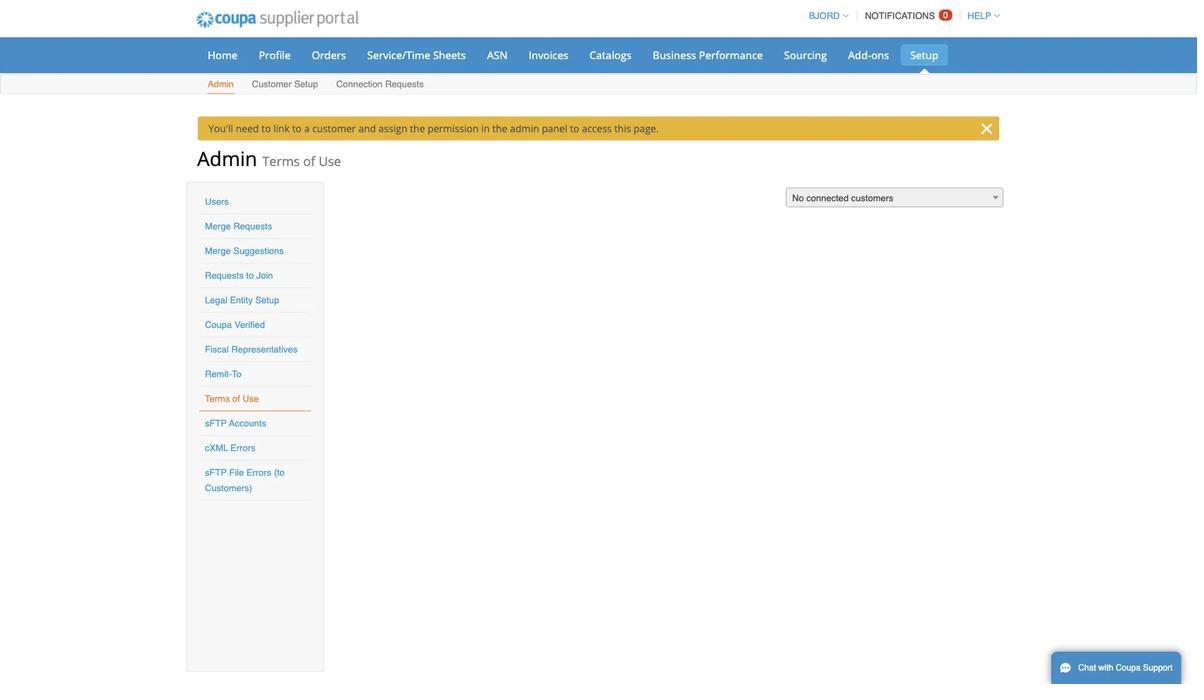 Task type: vqa. For each thing, say whether or not it's contained in the screenshot.
Admin corresponding to Admin Terms of Use
yes



Task type: locate. For each thing, give the bounding box(es) containing it.
requests up suggestions
[[234, 221, 272, 232]]

0 horizontal spatial of
[[233, 394, 240, 404]]

1 horizontal spatial setup
[[294, 79, 318, 89]]

setup
[[911, 48, 939, 62], [294, 79, 318, 89], [255, 295, 279, 306]]

ons
[[872, 48, 890, 62]]

terms of use link
[[205, 394, 259, 404]]

no connected customers
[[793, 193, 894, 204]]

1 vertical spatial of
[[233, 394, 240, 404]]

0 vertical spatial of
[[303, 152, 315, 170]]

navigation
[[803, 2, 1000, 30]]

2 vertical spatial requests
[[205, 271, 244, 281]]

sftp
[[205, 419, 227, 429], [205, 468, 227, 478]]

sourcing
[[785, 48, 828, 62]]

service/time sheets
[[367, 48, 466, 62]]

of down the to
[[233, 394, 240, 404]]

remit-to link
[[205, 369, 242, 380]]

1 horizontal spatial terms
[[262, 152, 300, 170]]

of
[[303, 152, 315, 170], [233, 394, 240, 404]]

1 sftp from the top
[[205, 419, 227, 429]]

merge suggestions link
[[205, 246, 284, 256]]

users
[[205, 197, 229, 207]]

coupa right with
[[1116, 664, 1141, 674]]

2 vertical spatial setup
[[255, 295, 279, 306]]

0 vertical spatial sftp
[[205, 419, 227, 429]]

invoices
[[529, 48, 569, 62]]

sftp inside sftp file errors (to customers)
[[205, 468, 227, 478]]

terms
[[262, 152, 300, 170], [205, 394, 230, 404]]

1 vertical spatial coupa
[[1116, 664, 1141, 674]]

the right assign
[[410, 122, 425, 135]]

of inside admin terms of use
[[303, 152, 315, 170]]

use down customer
[[319, 152, 341, 170]]

notifications
[[865, 11, 936, 21]]

terms down link
[[262, 152, 300, 170]]

requests down service/time on the left top of page
[[385, 79, 424, 89]]

service/time
[[367, 48, 431, 62]]

setup right customer
[[294, 79, 318, 89]]

merge down users
[[205, 221, 231, 232]]

0 vertical spatial setup
[[911, 48, 939, 62]]

errors left (to
[[247, 468, 272, 478]]

sftp for sftp file errors (to customers)
[[205, 468, 227, 478]]

performance
[[699, 48, 763, 62]]

cxml
[[205, 443, 228, 454]]

1 vertical spatial terms
[[205, 394, 230, 404]]

0 vertical spatial requests
[[385, 79, 424, 89]]

setup down notifications 0
[[911, 48, 939, 62]]

0 vertical spatial terms
[[262, 152, 300, 170]]

and
[[359, 122, 376, 135]]

business
[[653, 48, 697, 62]]

0 vertical spatial use
[[319, 152, 341, 170]]

errors inside sftp file errors (to customers)
[[247, 468, 272, 478]]

join
[[256, 271, 273, 281]]

the
[[410, 122, 425, 135], [493, 122, 508, 135]]

0 horizontal spatial the
[[410, 122, 425, 135]]

coupa
[[205, 320, 232, 330], [1116, 664, 1141, 674]]

admin
[[510, 122, 540, 135]]

1 horizontal spatial of
[[303, 152, 315, 170]]

a
[[304, 122, 310, 135]]

1 vertical spatial merge
[[205, 246, 231, 256]]

requests for connection requests
[[385, 79, 424, 89]]

1 vertical spatial sftp
[[205, 468, 227, 478]]

profile link
[[250, 44, 300, 66]]

admin terms of use
[[197, 145, 341, 172]]

coupa up fiscal
[[205, 320, 232, 330]]

admin for admin terms of use
[[197, 145, 257, 172]]

sftp for sftp accounts
[[205, 419, 227, 429]]

1 vertical spatial admin
[[197, 145, 257, 172]]

2 sftp from the top
[[205, 468, 227, 478]]

errors down accounts
[[231, 443, 256, 454]]

fiscal representatives link
[[205, 345, 298, 355]]

connected
[[807, 193, 849, 204]]

admin for admin
[[208, 79, 234, 89]]

1 horizontal spatial the
[[493, 122, 508, 135]]

chat with coupa support
[[1079, 664, 1173, 674]]

1 vertical spatial use
[[243, 394, 259, 404]]

catalogs link
[[581, 44, 641, 66]]

sftp accounts link
[[205, 419, 266, 429]]

1 vertical spatial requests
[[234, 221, 272, 232]]

use inside admin terms of use
[[319, 152, 341, 170]]

2 merge from the top
[[205, 246, 231, 256]]

access
[[582, 122, 612, 135]]

remit-to
[[205, 369, 242, 380]]

merge down the merge requests 'link'
[[205, 246, 231, 256]]

accounts
[[229, 419, 266, 429]]

0 vertical spatial errors
[[231, 443, 256, 454]]

home
[[208, 48, 238, 62]]

1 vertical spatial setup
[[294, 79, 318, 89]]

sftp file errors (to customers)
[[205, 468, 285, 494]]

1 horizontal spatial use
[[319, 152, 341, 170]]

customer setup
[[252, 79, 318, 89]]

requests
[[385, 79, 424, 89], [234, 221, 272, 232], [205, 271, 244, 281]]

sftp up cxml
[[205, 419, 227, 429]]

1 merge from the top
[[205, 221, 231, 232]]

the right in
[[493, 122, 508, 135]]

0 vertical spatial merge
[[205, 221, 231, 232]]

admin down home link at the left top
[[208, 79, 234, 89]]

customer setup link
[[251, 76, 319, 94]]

connection requests
[[336, 79, 424, 89]]

requests up legal
[[205, 271, 244, 281]]

merge suggestions
[[205, 246, 284, 256]]

sftp up customers)
[[205, 468, 227, 478]]

admin down you'll
[[197, 145, 257, 172]]

chat
[[1079, 664, 1097, 674]]

setup down the join
[[255, 295, 279, 306]]

requests for merge requests
[[234, 221, 272, 232]]

0 vertical spatial coupa
[[205, 320, 232, 330]]

merge for merge suggestions
[[205, 246, 231, 256]]

0 vertical spatial admin
[[208, 79, 234, 89]]

you'll
[[209, 122, 233, 135]]

1 horizontal spatial coupa
[[1116, 664, 1141, 674]]

customer
[[252, 79, 292, 89]]

bjord
[[809, 11, 840, 21]]

admin
[[208, 79, 234, 89], [197, 145, 257, 172]]

assign
[[379, 122, 408, 135]]

of down a
[[303, 152, 315, 170]]

link
[[274, 122, 290, 135]]

requests to join link
[[205, 271, 273, 281]]

1 vertical spatial errors
[[247, 468, 272, 478]]

requests inside 'link'
[[385, 79, 424, 89]]

merge
[[205, 221, 231, 232], [205, 246, 231, 256]]

coupa inside button
[[1116, 664, 1141, 674]]

sheets
[[433, 48, 466, 62]]

use up accounts
[[243, 394, 259, 404]]

terms down remit-
[[205, 394, 230, 404]]

merge requests link
[[205, 221, 272, 232]]

errors
[[231, 443, 256, 454], [247, 468, 272, 478]]

catalogs
[[590, 48, 632, 62]]

No connected customers text field
[[787, 188, 1003, 208]]

sourcing link
[[775, 44, 837, 66]]

to right "panel"
[[570, 122, 580, 135]]

to
[[262, 122, 271, 135], [292, 122, 302, 135], [570, 122, 580, 135], [246, 271, 254, 281]]



Task type: describe. For each thing, give the bounding box(es) containing it.
cxml errors
[[205, 443, 256, 454]]

sftp file errors (to customers) link
[[205, 468, 285, 494]]

merge requests
[[205, 221, 272, 232]]

customers
[[852, 193, 894, 204]]

to left the join
[[246, 271, 254, 281]]

sftp accounts
[[205, 419, 266, 429]]

users link
[[205, 197, 229, 207]]

bjord link
[[803, 11, 849, 21]]

customers)
[[205, 483, 252, 494]]

with
[[1099, 664, 1114, 674]]

admin link
[[207, 76, 235, 94]]

1 the from the left
[[410, 122, 425, 135]]

to
[[232, 369, 242, 380]]

(to
[[274, 468, 285, 478]]

need
[[236, 122, 259, 135]]

you'll need to link to a customer and assign the permission in the admin panel to access this page.
[[209, 122, 659, 135]]

add-ons
[[849, 48, 890, 62]]

0 horizontal spatial coupa
[[205, 320, 232, 330]]

0 horizontal spatial setup
[[255, 295, 279, 306]]

service/time sheets link
[[358, 44, 475, 66]]

chat with coupa support button
[[1052, 652, 1182, 685]]

customer
[[312, 122, 356, 135]]

asn
[[487, 48, 508, 62]]

connection
[[336, 79, 383, 89]]

this
[[615, 122, 631, 135]]

merge for merge requests
[[205, 221, 231, 232]]

suggestions
[[234, 246, 284, 256]]

legal entity setup link
[[205, 295, 279, 306]]

no
[[793, 193, 804, 204]]

to left link
[[262, 122, 271, 135]]

orders
[[312, 48, 346, 62]]

legal
[[205, 295, 227, 306]]

fiscal
[[205, 345, 229, 355]]

entity
[[230, 295, 253, 306]]

2 the from the left
[[493, 122, 508, 135]]

file
[[229, 468, 244, 478]]

help
[[968, 11, 992, 21]]

connection requests link
[[336, 76, 425, 94]]

profile
[[259, 48, 291, 62]]

verified
[[235, 320, 265, 330]]

support
[[1144, 664, 1173, 674]]

coupa supplier portal image
[[187, 2, 368, 37]]

0 horizontal spatial terms
[[205, 394, 230, 404]]

notifications 0
[[865, 10, 949, 21]]

to left a
[[292, 122, 302, 135]]

business performance link
[[644, 44, 773, 66]]

terms of use
[[205, 394, 259, 404]]

0
[[944, 10, 949, 20]]

panel
[[542, 122, 568, 135]]

business performance
[[653, 48, 763, 62]]

orders link
[[303, 44, 355, 66]]

0 horizontal spatial use
[[243, 394, 259, 404]]

add-
[[849, 48, 872, 62]]

representatives
[[231, 345, 298, 355]]

help link
[[962, 11, 1000, 21]]

invoices link
[[520, 44, 578, 66]]

asn link
[[478, 44, 517, 66]]

requests to join
[[205, 271, 273, 281]]

legal entity setup
[[205, 295, 279, 306]]

page.
[[634, 122, 659, 135]]

terms inside admin terms of use
[[262, 152, 300, 170]]

2 horizontal spatial setup
[[911, 48, 939, 62]]

remit-
[[205, 369, 232, 380]]

cxml errors link
[[205, 443, 256, 454]]

in
[[482, 122, 490, 135]]

coupa verified
[[205, 320, 265, 330]]

fiscal representatives
[[205, 345, 298, 355]]

setup link
[[902, 44, 948, 66]]

permission
[[428, 122, 479, 135]]

No connected customers field
[[786, 188, 1004, 208]]

home link
[[199, 44, 247, 66]]

navigation containing notifications 0
[[803, 2, 1000, 30]]

coupa verified link
[[205, 320, 265, 330]]

add-ons link
[[839, 44, 899, 66]]



